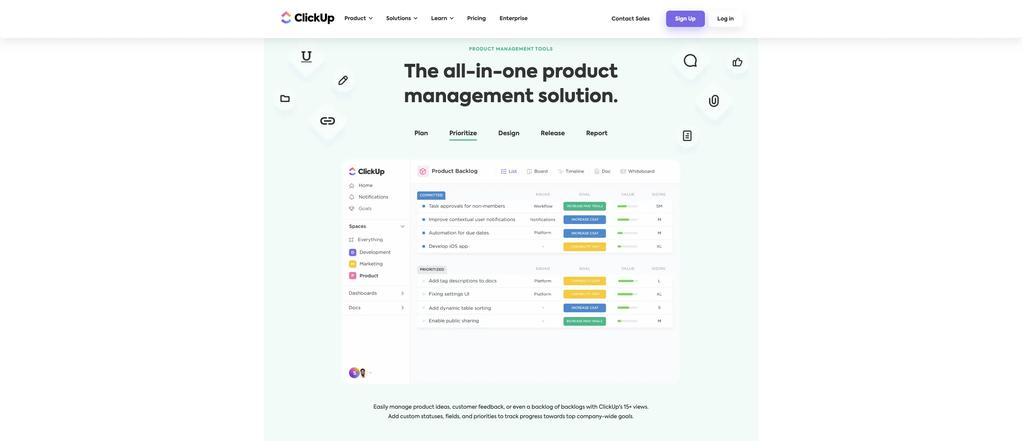 Task type: vqa. For each thing, say whether or not it's contained in the screenshot.
product within the Easily manage product ideas, customer feedback, or even a backlog of backlogs with ClickUp's 15+ views. Add custom statuses, fields, and priorities to track progress towards top company-wide goals.
yes



Task type: describe. For each thing, give the bounding box(es) containing it.
plan button
[[407, 129, 436, 142]]

add
[[388, 414, 399, 420]]

progress
[[520, 414, 542, 420]]

pricing
[[467, 16, 486, 21]]

clickup's
[[599, 405, 623, 410]]

learn button
[[427, 11, 457, 27]]

sign up
[[675, 16, 696, 22]]

up
[[688, 16, 696, 22]]

priorities
[[474, 414, 497, 420]]

track
[[505, 414, 519, 420]]

backlogs
[[561, 405, 585, 410]]

feedback,
[[478, 405, 505, 410]]

release button
[[533, 129, 573, 142]]

log
[[717, 16, 728, 22]]

product for product
[[344, 16, 366, 21]]

customer
[[452, 405, 477, 410]]

product for product management tools
[[469, 47, 494, 52]]

statuses,
[[421, 414, 444, 420]]

easily
[[373, 405, 388, 410]]

or
[[506, 405, 512, 410]]

design
[[498, 131, 519, 137]]

learn
[[431, 16, 447, 21]]

and
[[462, 414, 472, 420]]

contact sales button
[[608, 12, 654, 25]]

enterprise link
[[496, 11, 531, 27]]

report button
[[579, 129, 615, 142]]

solution.
[[538, 88, 618, 107]]

sign
[[675, 16, 687, 22]]

product button
[[341, 11, 376, 27]]

sign up button
[[666, 11, 705, 27]]

prioritize
[[449, 131, 477, 137]]

software teams lp_tab image 2 (prioritize)_product backlog .png image
[[342, 160, 680, 385]]

pricing link
[[463, 11, 490, 27]]

prioritize tab panel
[[342, 154, 680, 422]]

plan
[[414, 131, 428, 137]]

even
[[513, 405, 525, 410]]

towards
[[544, 414, 565, 420]]

a
[[527, 405, 530, 410]]

goals.
[[618, 414, 634, 420]]

top
[[566, 414, 575, 420]]

prioritize button
[[442, 129, 485, 142]]

log in link
[[708, 11, 743, 27]]

solutions button
[[382, 11, 421, 27]]

views.
[[633, 405, 649, 410]]



Task type: locate. For each thing, give the bounding box(es) containing it.
sales
[[636, 16, 650, 21]]

contact sales
[[612, 16, 650, 21]]

1 vertical spatial product
[[469, 47, 494, 52]]

company-
[[577, 414, 604, 420]]

all-
[[443, 64, 476, 82]]

0 horizontal spatial product
[[413, 405, 434, 410]]

log in
[[717, 16, 734, 22]]

tab list
[[287, 129, 735, 142]]

0 horizontal spatial product
[[344, 16, 366, 21]]

manage
[[389, 405, 412, 410]]

the all-in-one product management solution.
[[404, 64, 618, 107]]

one
[[502, 64, 538, 82]]

1 horizontal spatial product
[[542, 64, 618, 82]]

fields,
[[445, 414, 461, 420]]

1 vertical spatial product
[[413, 405, 434, 410]]

product management tools
[[469, 47, 553, 52]]

management
[[404, 88, 534, 107]]

0 vertical spatial product
[[344, 16, 366, 21]]

wide
[[604, 414, 617, 420]]

product inside "popup button"
[[344, 16, 366, 21]]

the
[[404, 64, 439, 82]]

product inside the all-in-one product management solution.
[[542, 64, 618, 82]]

custom
[[400, 414, 420, 420]]

product
[[344, 16, 366, 21], [469, 47, 494, 52]]

1 horizontal spatial product
[[469, 47, 494, 52]]

contact
[[612, 16, 634, 21]]

tools
[[535, 47, 553, 52]]

of
[[554, 405, 560, 410]]

product
[[542, 64, 618, 82], [413, 405, 434, 410]]

tab list containing plan
[[287, 129, 735, 142]]

to
[[498, 414, 504, 420]]

in-
[[476, 64, 502, 82]]

product up statuses,
[[413, 405, 434, 410]]

enterprise
[[500, 16, 528, 21]]

solutions
[[386, 16, 411, 21]]

product up solution.
[[542, 64, 618, 82]]

15+
[[624, 405, 632, 410]]

clickup image
[[279, 10, 335, 25]]

easily manage product ideas, customer feedback, or even a backlog of backlogs with clickup's 15+ views. add custom statuses, fields, and priorities to track progress towards top company-wide goals.
[[373, 405, 649, 420]]

ideas,
[[436, 405, 451, 410]]

design button
[[491, 129, 527, 142]]

report
[[586, 131, 608, 137]]

product inside the easily manage product ideas, customer feedback, or even a backlog of backlogs with clickup's 15+ views. add custom statuses, fields, and priorities to track progress towards top company-wide goals.
[[413, 405, 434, 410]]

in
[[729, 16, 734, 22]]

release
[[541, 131, 565, 137]]

with
[[586, 405, 598, 410]]

backlog
[[532, 405, 553, 410]]

management
[[496, 47, 534, 52]]

0 vertical spatial product
[[542, 64, 618, 82]]



